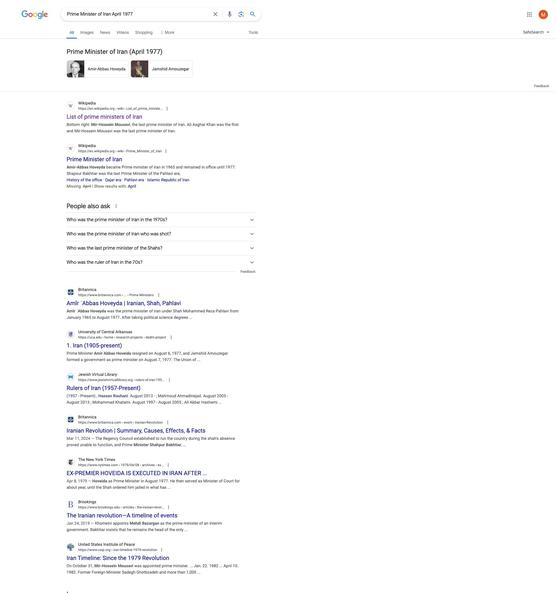 Task type: locate. For each thing, give the bounding box(es) containing it.
Search text field
[[67, 11, 209, 18]]

None search field
[[0, 7, 261, 21]]

None text field
[[78, 149, 162, 154], [115, 149, 162, 153], [78, 293, 154, 298], [121, 293, 154, 297], [78, 335, 166, 340], [102, 336, 166, 340], [78, 378, 165, 383], [78, 420, 163, 426], [78, 505, 164, 511], [120, 506, 164, 510], [78, 548, 157, 553], [111, 549, 157, 553], [78, 149, 162, 154], [115, 149, 162, 153], [78, 293, 154, 298], [121, 293, 154, 297], [78, 335, 166, 340], [102, 336, 166, 340], [78, 378, 165, 383], [78, 420, 163, 426], [78, 505, 164, 511], [120, 506, 164, 510], [78, 548, 157, 553], [111, 549, 157, 553]]

jamshid amouzegar image
[[131, 60, 149, 77]]

search by image image
[[238, 11, 245, 18]]

amir-abbas hoveyda image
[[67, 60, 84, 77]]

None text field
[[78, 106, 163, 111], [115, 107, 163, 111], [133, 378, 165, 382], [121, 421, 163, 425], [78, 463, 164, 468], [118, 463, 164, 467], [78, 106, 163, 111], [115, 107, 163, 111], [133, 378, 165, 382], [121, 421, 163, 425], [78, 463, 164, 468], [118, 463, 164, 467]]

navigation
[[0, 26, 557, 42]]

search by voice image
[[226, 11, 233, 18]]



Task type: describe. For each thing, give the bounding box(es) containing it.
google image
[[21, 10, 48, 19]]



Task type: vqa. For each thing, say whether or not it's contained in the screenshot.
GOOGLE Image
yes



